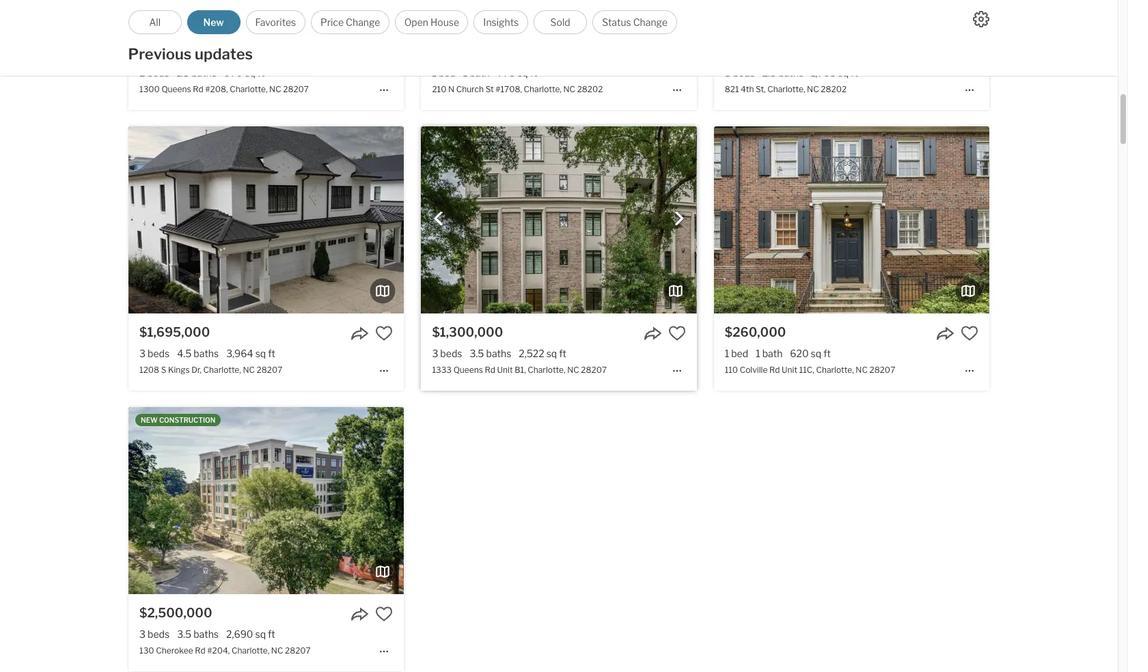 Task type: locate. For each thing, give the bounding box(es) containing it.
favorite button image
[[375, 325, 393, 342], [668, 325, 686, 342]]

28207
[[283, 84, 309, 94], [257, 365, 283, 375], [581, 365, 607, 375], [870, 365, 895, 375], [285, 646, 311, 656]]

Favorites radio
[[246, 10, 306, 34]]

$2,500,000
[[139, 606, 212, 621]]

1 bath up "colville"
[[756, 348, 783, 359]]

1 horizontal spatial queens
[[453, 365, 483, 375]]

beds up s
[[148, 348, 170, 359]]

kings
[[168, 365, 190, 375]]

3,964 sq ft
[[226, 348, 275, 359]]

1 horizontal spatial unit
[[782, 365, 798, 375]]

sq for 620
[[811, 348, 821, 359]]

favorite button image
[[961, 325, 978, 342], [375, 606, 393, 623]]

baths
[[191, 67, 217, 78], [778, 67, 804, 78], [194, 348, 219, 359], [486, 348, 511, 359], [194, 629, 219, 640]]

3 beds up 1333 at the left
[[432, 348, 462, 359]]

3 photo of 1208 s kings dr, charlotte, nc 28207 image from the left
[[404, 126, 679, 314]]

rd left b1,
[[485, 365, 495, 375]]

0 horizontal spatial 1 bed
[[432, 67, 456, 78]]

1 horizontal spatial 1 bed
[[725, 348, 748, 359]]

sq right 2,522
[[546, 348, 557, 359]]

0 horizontal spatial unit
[[497, 365, 513, 375]]

0 horizontal spatial change
[[346, 16, 380, 28]]

0 vertical spatial 1 bed
[[432, 67, 456, 78]]

0 horizontal spatial queens
[[162, 84, 191, 94]]

3.5 down $1,300,000
[[470, 348, 484, 359]]

821 4th st, charlotte, nc 28202
[[725, 84, 847, 94]]

1 horizontal spatial 28202
[[821, 84, 847, 94]]

change right status
[[633, 16, 668, 28]]

charlotte, down the 3,964
[[203, 365, 241, 375]]

0 horizontal spatial bath
[[470, 67, 490, 78]]

rd right "colville"
[[769, 365, 780, 375]]

1 bed
[[432, 67, 456, 78], [725, 348, 748, 359]]

change for status change
[[633, 16, 668, 28]]

0 horizontal spatial 28202
[[577, 84, 603, 94]]

new construction
[[141, 416, 215, 424]]

3.5 baths for $1,300,000
[[470, 348, 511, 359]]

sq for 3,964
[[255, 348, 266, 359]]

3 for $1,695,000
[[139, 348, 146, 359]]

bath for 778
[[470, 67, 490, 78]]

0 horizontal spatial 3.5 baths
[[177, 629, 219, 640]]

1 unit from the left
[[497, 365, 513, 375]]

ft right 2,522
[[559, 348, 566, 359]]

charlotte,
[[230, 84, 268, 94], [524, 84, 562, 94], [768, 84, 805, 94], [203, 365, 241, 375], [528, 365, 565, 375], [816, 365, 854, 375], [232, 646, 269, 656]]

change
[[346, 16, 380, 28], [633, 16, 668, 28]]

option group
[[128, 10, 677, 34]]

previous button image
[[432, 212, 446, 226]]

0 vertical spatial 1 bath
[[463, 67, 490, 78]]

1 horizontal spatial 3.5
[[470, 348, 484, 359]]

next button image
[[672, 212, 686, 226]]

0 vertical spatial 3.5
[[470, 348, 484, 359]]

1 up '210'
[[432, 67, 437, 78]]

ft right 2,690 on the bottom
[[268, 629, 275, 640]]

1 horizontal spatial favorite button image
[[668, 325, 686, 342]]

sq for 2,690
[[255, 629, 266, 640]]

3.5 baths up the "#204,"
[[177, 629, 219, 640]]

3.5 for $2,500,000
[[177, 629, 191, 640]]

sq right 2,690 on the bottom
[[255, 629, 266, 640]]

photo of 821 4th st, charlotte, nc 28202 image
[[438, 0, 714, 33], [714, 0, 989, 33], [989, 0, 1128, 33]]

1 change from the left
[[346, 16, 380, 28]]

1 vertical spatial 3.5 baths
[[177, 629, 219, 640]]

status
[[602, 16, 631, 28]]

2 photo of 110 colville rd unit 11c, charlotte, nc 28207 image from the left
[[714, 126, 989, 314]]

2 unit from the left
[[782, 365, 798, 375]]

3,964
[[226, 348, 253, 359]]

unit left b1,
[[497, 365, 513, 375]]

1 horizontal spatial bed
[[731, 348, 748, 359]]

change right price at the top left of page
[[346, 16, 380, 28]]

price
[[320, 16, 344, 28]]

queens right 1333 at the left
[[453, 365, 483, 375]]

baths for $1,300,000
[[486, 348, 511, 359]]

3.5 baths
[[470, 348, 511, 359], [177, 629, 219, 640]]

unit
[[497, 365, 513, 375], [782, 365, 798, 375]]

3 up 1333 at the left
[[432, 348, 438, 359]]

price change
[[320, 16, 380, 28]]

778 sq ft
[[497, 67, 537, 78]]

1 up the church
[[463, 67, 468, 78]]

1 vertical spatial queens
[[453, 365, 483, 375]]

nc down 2,690 sq ft
[[271, 646, 283, 656]]

Status Change radio
[[593, 10, 677, 34]]

1 photo of 1300 queens rd #208, charlotte, nc 28207 image from the left
[[129, 0, 404, 33]]

0 vertical spatial favorite button image
[[961, 325, 978, 342]]

ft for 620 sq ft
[[824, 348, 831, 359]]

ft right the 970
[[257, 67, 265, 78]]

3
[[725, 67, 731, 78], [139, 348, 146, 359], [432, 348, 438, 359], [139, 629, 146, 640]]

photo of 210 n church st #1708, charlotte, nc 28202 image
[[146, 0, 421, 33], [421, 0, 697, 33]]

New radio
[[187, 10, 240, 34]]

photo of 1300 queens rd #208, charlotte, nc 28207 image up 778 sq ft
[[404, 0, 679, 33]]

0 horizontal spatial 1 bath
[[463, 67, 490, 78]]

sq right the 3,964
[[255, 348, 266, 359]]

1 bed up '210'
[[432, 67, 456, 78]]

1333 queens rd unit b1, charlotte, nc 28207
[[432, 365, 607, 375]]

1
[[432, 67, 437, 78], [463, 67, 468, 78], [725, 348, 729, 359], [756, 348, 760, 359]]

1 28202 from the left
[[577, 84, 603, 94]]

1 photo of 1333 queens rd unit b1, charlotte, nc 28207 image from the left
[[146, 126, 421, 314]]

unit left 11c,
[[782, 365, 798, 375]]

st,
[[756, 84, 766, 94]]

bath up "colville"
[[762, 348, 783, 359]]

821
[[725, 84, 739, 94]]

1 bath up the church
[[463, 67, 490, 78]]

ft up 210 n church st #1708, charlotte, nc 28202
[[530, 67, 537, 78]]

1 vertical spatial 1 bed
[[725, 348, 748, 359]]

baths for $2,500,000
[[194, 629, 219, 640]]

3 for $1,300,000
[[432, 348, 438, 359]]

open house
[[404, 16, 459, 28]]

0 vertical spatial 3.5 baths
[[470, 348, 511, 359]]

photo of 1300 queens rd #208, charlotte, nc 28207 image up updates
[[129, 0, 404, 33]]

photo of 1333 queens rd unit b1, charlotte, nc 28207 image
[[146, 126, 421, 314], [421, 126, 697, 314], [697, 126, 972, 314]]

insights
[[483, 16, 519, 28]]

1,768 sq ft
[[811, 67, 858, 78]]

3 photo of 821 4th st, charlotte, nc 28202 image from the left
[[989, 0, 1128, 33]]

2 change from the left
[[633, 16, 668, 28]]

sq right 1,768
[[838, 67, 849, 78]]

baths up 1333 queens rd unit b1, charlotte, nc 28207
[[486, 348, 511, 359]]

status change
[[602, 16, 668, 28]]

favorite button checkbox for $260,000
[[961, 325, 978, 342]]

nc
[[269, 84, 281, 94], [563, 84, 575, 94], [807, 84, 819, 94], [243, 365, 255, 375], [567, 365, 579, 375], [856, 365, 868, 375], [271, 646, 283, 656]]

favorite button image for $2,500,000
[[375, 606, 393, 623]]

ft for 970 sq ft
[[257, 67, 265, 78]]

baths up #208,
[[191, 67, 217, 78]]

1 vertical spatial bath
[[762, 348, 783, 359]]

charlotte, right 11c,
[[816, 365, 854, 375]]

sq right the 778
[[517, 67, 528, 78]]

3 beds for $2,500,000
[[139, 629, 170, 640]]

1.5
[[177, 67, 189, 78]]

1 bed up 110
[[725, 348, 748, 359]]

colville
[[740, 365, 768, 375]]

1 vertical spatial favorite button image
[[375, 606, 393, 623]]

ft for 2,690 sq ft
[[268, 629, 275, 640]]

charlotte, down 2,522 sq ft
[[528, 365, 565, 375]]

cherokee
[[156, 646, 193, 656]]

3 up 130
[[139, 629, 146, 640]]

28207 for 130 cherokee rd #204, charlotte, nc 28207
[[285, 646, 311, 656]]

favorites
[[255, 16, 296, 28]]

1 horizontal spatial favorite button image
[[961, 325, 978, 342]]

3 beds up 4th on the top of the page
[[725, 67, 755, 78]]

3 beds up 1208
[[139, 348, 170, 359]]

1300 queens rd #208, charlotte, nc 28207
[[139, 84, 309, 94]]

11c,
[[799, 365, 814, 375]]

Open House radio
[[395, 10, 468, 34]]

3 up 1208
[[139, 348, 146, 359]]

photo of 1300 queens rd #208, charlotte, nc 28207 image
[[129, 0, 404, 33], [404, 0, 679, 33]]

3 beds
[[725, 67, 755, 78], [139, 348, 170, 359], [432, 348, 462, 359], [139, 629, 170, 640]]

sq right 620 at bottom
[[811, 348, 821, 359]]

rd left the "#204,"
[[195, 646, 206, 656]]

1 horizontal spatial 1 bath
[[756, 348, 783, 359]]

0 vertical spatial queens
[[162, 84, 191, 94]]

3 photo of 110 colville rd unit 11c, charlotte, nc 28207 image from the left
[[989, 126, 1128, 314]]

sq right the 970
[[245, 67, 255, 78]]

0 horizontal spatial 3.5
[[177, 629, 191, 640]]

queens down "1.5"
[[162, 84, 191, 94]]

1 vertical spatial 1 bath
[[756, 348, 783, 359]]

rd down the 1.5 baths
[[193, 84, 203, 94]]

0 vertical spatial bath
[[470, 67, 490, 78]]

2 favorite button image from the left
[[668, 325, 686, 342]]

0 horizontal spatial favorite button image
[[375, 325, 393, 342]]

210
[[432, 84, 447, 94]]

queens
[[162, 84, 191, 94], [453, 365, 483, 375]]

3 for $2,500,000
[[139, 629, 146, 640]]

1 vertical spatial 3.5
[[177, 629, 191, 640]]

ft right 1,768
[[851, 67, 858, 78]]

photo of 1208 s kings dr, charlotte, nc 28207 image
[[0, 126, 129, 314], [129, 126, 404, 314], [404, 126, 679, 314]]

3.5
[[470, 348, 484, 359], [177, 629, 191, 640]]

1 photo of 110 colville rd unit 11c, charlotte, nc 28207 image from the left
[[438, 126, 714, 314]]

bed up n
[[439, 67, 456, 78]]

0 vertical spatial bed
[[439, 67, 456, 78]]

1 horizontal spatial change
[[633, 16, 668, 28]]

bed
[[439, 67, 456, 78], [731, 348, 748, 359]]

bed up 110
[[731, 348, 748, 359]]

favorite button checkbox
[[375, 325, 393, 342], [668, 325, 686, 342], [961, 325, 978, 342], [375, 606, 393, 623]]

charlotte, down 2,690 sq ft
[[232, 646, 269, 656]]

bath up the church
[[470, 67, 490, 78]]

queens for 1333
[[453, 365, 483, 375]]

ft
[[257, 67, 265, 78], [530, 67, 537, 78], [851, 67, 858, 78], [268, 348, 275, 359], [559, 348, 566, 359], [824, 348, 831, 359], [268, 629, 275, 640]]

0 horizontal spatial bed
[[439, 67, 456, 78]]

favorite button checkbox for $1,695,000
[[375, 325, 393, 342]]

1 vertical spatial bed
[[731, 348, 748, 359]]

2.5
[[762, 67, 776, 78]]

baths up the "#204,"
[[194, 629, 219, 640]]

1 horizontal spatial bath
[[762, 348, 783, 359]]

bed for 778
[[439, 67, 456, 78]]

3 beds up 130
[[139, 629, 170, 640]]

Insights radio
[[474, 10, 528, 34]]

photo of 110 colville rd unit 11c, charlotte, nc 28207 image
[[438, 126, 714, 314], [714, 126, 989, 314], [989, 126, 1128, 314]]

queens for 1300
[[162, 84, 191, 94]]

3 photo of 1333 queens rd unit b1, charlotte, nc 28207 image from the left
[[697, 126, 972, 314]]

beds up 130
[[148, 629, 170, 640]]

ft up 110 colville rd unit 11c, charlotte, nc 28207
[[824, 348, 831, 359]]

2 photo of 1300 queens rd #208, charlotte, nc 28207 image from the left
[[404, 0, 679, 33]]

charlotte, down 970 sq ft
[[230, 84, 268, 94]]

new
[[141, 416, 158, 424]]

1 photo of 210 n church st #1708, charlotte, nc 28202 image from the left
[[146, 0, 421, 33]]

1333
[[432, 365, 452, 375]]

favorite button image for $1,300,000
[[668, 325, 686, 342]]

change inside radio
[[633, 16, 668, 28]]

1 bath
[[463, 67, 490, 78], [756, 348, 783, 359]]

sq
[[245, 67, 255, 78], [517, 67, 528, 78], [838, 67, 849, 78], [255, 348, 266, 359], [546, 348, 557, 359], [811, 348, 821, 359], [255, 629, 266, 640]]

1 up "colville"
[[756, 348, 760, 359]]

beds
[[147, 67, 169, 78], [733, 67, 755, 78], [148, 348, 170, 359], [440, 348, 462, 359], [148, 629, 170, 640]]

3.5 up cherokee
[[177, 629, 191, 640]]

ft right the 3,964
[[268, 348, 275, 359]]

1208 s kings dr, charlotte, nc 28207
[[139, 365, 283, 375]]

sq for 778
[[517, 67, 528, 78]]

sq for 970
[[245, 67, 255, 78]]

0 horizontal spatial favorite button image
[[375, 606, 393, 623]]

change inside radio
[[346, 16, 380, 28]]

st
[[486, 84, 494, 94]]

favorite button checkbox for $2,500,000
[[375, 606, 393, 623]]

4.5 baths
[[177, 348, 219, 359]]

charlotte, down 778 sq ft
[[524, 84, 562, 94]]

All radio
[[128, 10, 181, 34]]

bath
[[470, 67, 490, 78], [762, 348, 783, 359]]

3.5 baths down $1,300,000
[[470, 348, 511, 359]]

970
[[224, 67, 243, 78]]

1 favorite button image from the left
[[375, 325, 393, 342]]

photo of 130 cherokee rd #204, charlotte, nc 28207 image
[[0, 407, 129, 595], [129, 407, 404, 595], [404, 407, 679, 595]]

$340,000
[[139, 44, 201, 59]]

option group containing all
[[128, 10, 677, 34]]

1 horizontal spatial 3.5 baths
[[470, 348, 511, 359]]

beds up 1333 at the left
[[440, 348, 462, 359]]

rd
[[193, 84, 203, 94], [485, 365, 495, 375], [769, 365, 780, 375], [195, 646, 206, 656]]

28202
[[577, 84, 603, 94], [821, 84, 847, 94]]

4.5
[[177, 348, 192, 359]]

baths up 1208 s kings dr, charlotte, nc 28207
[[194, 348, 219, 359]]



Task type: vqa. For each thing, say whether or not it's contained in the screenshot.
New Radio
yes



Task type: describe. For each thing, give the bounding box(es) containing it.
28207 for 1300 queens rd #208, charlotte, nc 28207
[[283, 84, 309, 94]]

3 up 821
[[725, 67, 731, 78]]

ft for 778 sq ft
[[530, 67, 537, 78]]

beds for $1,300,000
[[440, 348, 462, 359]]

778
[[497, 67, 515, 78]]

3 photo of 130 cherokee rd #204, charlotte, nc 28207 image from the left
[[404, 407, 679, 595]]

1208
[[139, 365, 159, 375]]

Price Change radio
[[311, 10, 390, 34]]

house
[[431, 16, 459, 28]]

130
[[139, 646, 154, 656]]

sq for 1,768
[[838, 67, 849, 78]]

#204,
[[207, 646, 230, 656]]

unit for $260,000
[[782, 365, 798, 375]]

1 photo of 1208 s kings dr, charlotte, nc 28207 image from the left
[[0, 126, 129, 314]]

nc right 11c,
[[856, 365, 868, 375]]

210 n church st #1708, charlotte, nc 28202
[[432, 84, 603, 94]]

110
[[725, 365, 738, 375]]

previous
[[128, 45, 192, 63]]

new
[[203, 16, 224, 28]]

4th
[[741, 84, 754, 94]]

beds right the 2
[[147, 67, 169, 78]]

ft for 3,964 sq ft
[[268, 348, 275, 359]]

favorite button image for $1,695,000
[[375, 325, 393, 342]]

2,690 sq ft
[[226, 629, 275, 640]]

2 photo of 1208 s kings dr, charlotte, nc 28207 image from the left
[[129, 126, 404, 314]]

rd for $1,300,000
[[485, 365, 495, 375]]

2 photo of 130 cherokee rd #204, charlotte, nc 28207 image from the left
[[129, 407, 404, 595]]

favorite button image for $260,000
[[961, 325, 978, 342]]

favorite button checkbox for $1,300,000
[[668, 325, 686, 342]]

2 photo of 210 n church st #1708, charlotte, nc 28202 image from the left
[[421, 0, 697, 33]]

620
[[790, 348, 809, 359]]

beds for $1,695,000
[[148, 348, 170, 359]]

1300
[[139, 84, 160, 94]]

sold
[[551, 16, 570, 28]]

rd for $260,000
[[769, 365, 780, 375]]

bed for 620
[[731, 348, 748, 359]]

2
[[139, 67, 145, 78]]

$260,000
[[725, 325, 786, 340]]

1 bath for 778 sq ft
[[463, 67, 490, 78]]

nc right #208,
[[269, 84, 281, 94]]

n
[[448, 84, 454, 94]]

updates
[[195, 45, 253, 63]]

2 photo of 821 4th st, charlotte, nc 28202 image from the left
[[714, 0, 989, 33]]

church
[[456, 84, 484, 94]]

2.5 baths
[[762, 67, 804, 78]]

#1708,
[[496, 84, 522, 94]]

nc down 1,768
[[807, 84, 819, 94]]

previous updates
[[128, 45, 253, 63]]

1 photo of 130 cherokee rd #204, charlotte, nc 28207 image from the left
[[0, 407, 129, 595]]

130 cherokee rd #204, charlotte, nc 28207
[[139, 646, 311, 656]]

rd for $2,500,000
[[195, 646, 206, 656]]

1 photo of 821 4th st, charlotte, nc 28202 image from the left
[[438, 0, 714, 33]]

1,768
[[811, 67, 836, 78]]

2 28202 from the left
[[821, 84, 847, 94]]

2,522 sq ft
[[519, 348, 566, 359]]

3 beds for $1,300,000
[[432, 348, 462, 359]]

110 colville rd unit 11c, charlotte, nc 28207
[[725, 365, 895, 375]]

dr,
[[191, 365, 202, 375]]

3.5 baths for $2,500,000
[[177, 629, 219, 640]]

sq for 2,522
[[546, 348, 557, 359]]

2,522
[[519, 348, 544, 359]]

28207 for 1208 s kings dr, charlotte, nc 28207
[[257, 365, 283, 375]]

all
[[149, 16, 161, 28]]

#208,
[[205, 84, 228, 94]]

970 sq ft
[[224, 67, 265, 78]]

2 photo of 1333 queens rd unit b1, charlotte, nc 28207 image from the left
[[421, 126, 697, 314]]

$1,300,000
[[432, 325, 503, 340]]

1 bed for 620 sq ft
[[725, 348, 748, 359]]

unit for $1,300,000
[[497, 365, 513, 375]]

beds for $2,500,000
[[148, 629, 170, 640]]

1 up 110
[[725, 348, 729, 359]]

nc down 3,964 sq ft on the left bottom
[[243, 365, 255, 375]]

charlotte, down 2.5 baths
[[768, 84, 805, 94]]

baths up 821 4th st, charlotte, nc 28202
[[778, 67, 804, 78]]

Sold radio
[[534, 10, 587, 34]]

2 beds
[[139, 67, 169, 78]]

nc right #1708,
[[563, 84, 575, 94]]

1 bath for 620 sq ft
[[756, 348, 783, 359]]

ft for 2,522 sq ft
[[559, 348, 566, 359]]

2,690
[[226, 629, 253, 640]]

open
[[404, 16, 428, 28]]

620 sq ft
[[790, 348, 831, 359]]

change for price change
[[346, 16, 380, 28]]

$1,695,000
[[139, 325, 210, 340]]

1 bed for 778 sq ft
[[432, 67, 456, 78]]

construction
[[159, 416, 215, 424]]

bath for 620
[[762, 348, 783, 359]]

1.5 baths
[[177, 67, 217, 78]]

3 beds for $1,695,000
[[139, 348, 170, 359]]

ft for 1,768 sq ft
[[851, 67, 858, 78]]

b1,
[[515, 365, 526, 375]]

nc right b1,
[[567, 365, 579, 375]]

baths for $1,695,000
[[194, 348, 219, 359]]

3.5 for $1,300,000
[[470, 348, 484, 359]]

s
[[161, 365, 166, 375]]

beds up 4th on the top of the page
[[733, 67, 755, 78]]



